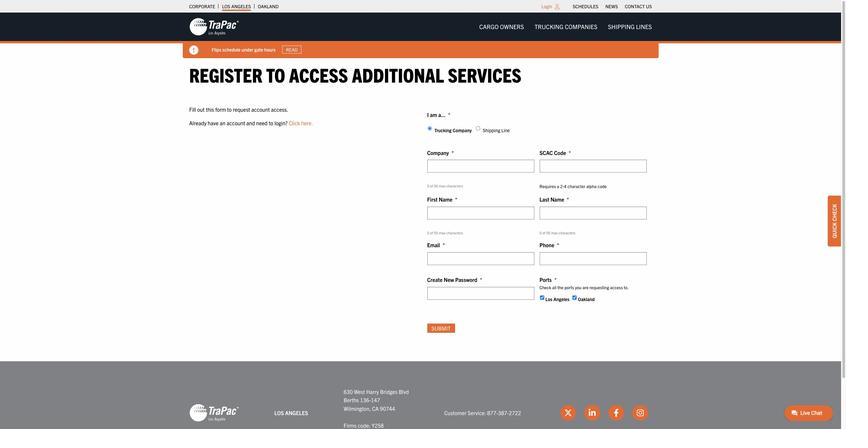 Task type: locate. For each thing, give the bounding box(es) containing it.
trucking
[[535, 23, 564, 30], [435, 127, 452, 133]]

50 up first
[[434, 184, 438, 188]]

877-
[[488, 410, 498, 416]]

1 vertical spatial trucking
[[435, 127, 452, 133]]

us
[[646, 3, 652, 9]]

banner containing cargo owners
[[0, 13, 847, 58]]

1 vertical spatial shipping
[[483, 127, 501, 133]]

last
[[540, 196, 550, 203]]

1 vertical spatial menu bar
[[474, 20, 658, 33]]

read link
[[282, 46, 302, 54]]

characters for company *
[[447, 184, 463, 188]]

0 horizontal spatial name
[[439, 196, 453, 203]]

0 vertical spatial los angeles
[[222, 3, 251, 9]]

1 vertical spatial oakland
[[578, 296, 595, 302]]

shipping inside shipping lines link
[[609, 23, 635, 30]]

a...
[[439, 111, 446, 118]]

1 vertical spatial company
[[428, 149, 449, 156]]

quick check
[[832, 204, 838, 238]]

0 vertical spatial angeles
[[231, 3, 251, 9]]

4
[[565, 184, 567, 189]]

los angeles image
[[189, 18, 239, 36], [189, 404, 239, 423]]

trucking right trucking company option
[[435, 127, 452, 133]]

Trucking Company radio
[[428, 126, 432, 131]]

1 horizontal spatial company
[[453, 127, 472, 133]]

50 up email *
[[434, 230, 438, 235]]

0 of 50 max characters up email *
[[428, 230, 463, 235]]

contact us link
[[625, 2, 652, 11]]

company left shipping line radio
[[453, 127, 472, 133]]

1 horizontal spatial trucking
[[535, 23, 564, 30]]

1 horizontal spatial angeles
[[285, 410, 308, 416]]

name for last name
[[551, 196, 565, 203]]

corporate link
[[189, 2, 215, 11]]

trucking inside menu bar
[[535, 23, 564, 30]]

requires
[[540, 184, 556, 189]]

0 horizontal spatial company
[[428, 149, 449, 156]]

to.
[[624, 285, 629, 290]]

1 vertical spatial angeles
[[554, 296, 570, 302]]

0 up email
[[428, 230, 430, 235]]

name right first
[[439, 196, 453, 203]]

los angeles
[[222, 3, 251, 9], [546, 296, 570, 302], [275, 410, 308, 416]]

blvd
[[399, 389, 409, 395]]

trucking down 'login'
[[535, 23, 564, 30]]

0 for first name
[[428, 230, 430, 235]]

max up email *
[[439, 230, 446, 235]]

0 horizontal spatial oakland
[[258, 3, 279, 9]]

None text field
[[428, 252, 535, 265], [540, 252, 647, 265], [428, 252, 535, 265], [540, 252, 647, 265]]

oakland
[[258, 3, 279, 9], [578, 296, 595, 302]]

0 horizontal spatial angeles
[[231, 3, 251, 9]]

additional
[[352, 63, 444, 87]]

0 of 50 max characters up the 'first name *'
[[428, 184, 463, 188]]

los angeles image for footer containing 630 west harry bridges blvd
[[189, 404, 239, 423]]

0 up phone in the bottom of the page
[[540, 230, 542, 235]]

0 vertical spatial shipping
[[609, 23, 635, 30]]

read
[[286, 47, 298, 53]]

to right need
[[269, 120, 273, 126]]

account up need
[[252, 106, 270, 113]]

trucking for trucking companies
[[535, 23, 564, 30]]

footer containing 630 west harry bridges blvd
[[0, 361, 842, 429]]

0 horizontal spatial check
[[540, 285, 552, 290]]

name right last
[[551, 196, 565, 203]]

1 horizontal spatial oakland
[[578, 296, 595, 302]]

los angeles inside footer
[[275, 410, 308, 416]]

1 horizontal spatial check
[[832, 204, 838, 221]]

2 name from the left
[[551, 196, 565, 203]]

characters
[[447, 184, 463, 188], [447, 230, 463, 235], [559, 230, 576, 235]]

angeles
[[231, 3, 251, 9], [554, 296, 570, 302], [285, 410, 308, 416]]

trucking inside register to access additional services main content
[[435, 127, 452, 133]]

to down hours
[[266, 63, 285, 87]]

0 horizontal spatial trucking
[[435, 127, 452, 133]]

footer
[[0, 361, 842, 429]]

to right form
[[227, 106, 232, 113]]

max up the 'first name *'
[[439, 184, 446, 188]]

0
[[428, 184, 430, 188], [428, 230, 430, 235], [540, 230, 542, 235]]

register
[[189, 63, 263, 87]]

contact
[[625, 3, 645, 9]]

menu bar containing cargo owners
[[474, 20, 658, 33]]

* right a...
[[449, 111, 451, 118]]

0 for last name
[[540, 230, 542, 235]]

90744
[[380, 405, 395, 412]]

None password field
[[428, 287, 535, 300]]

services
[[448, 63, 522, 87]]

requesting
[[590, 285, 610, 290]]

fill out this form to request account access.
[[189, 106, 288, 113]]

trucking company
[[435, 127, 472, 133]]

0 vertical spatial company
[[453, 127, 472, 133]]

of up phone in the bottom of the page
[[543, 230, 546, 235]]

shipping down news link
[[609, 23, 635, 30]]

* right email
[[443, 242, 445, 249]]

have
[[208, 120, 219, 126]]

2 vertical spatial angeles
[[285, 410, 308, 416]]

and
[[247, 120, 255, 126]]

shipping
[[609, 23, 635, 30], [483, 127, 501, 133]]

ports * check all the ports you are requesting access to.
[[540, 277, 629, 290]]

cargo owners link
[[474, 20, 530, 33]]

2 vertical spatial los angeles
[[275, 410, 308, 416]]

banner
[[0, 13, 847, 58]]

quick
[[832, 223, 838, 238]]

access
[[611, 285, 623, 290]]

shipping inside register to access additional services main content
[[483, 127, 501, 133]]

fill
[[189, 106, 196, 113]]

* right phone in the bottom of the page
[[557, 242, 560, 249]]

50 for last
[[547, 230, 551, 235]]

check
[[832, 204, 838, 221], [540, 285, 552, 290]]

0 of 50 max characters
[[428, 184, 463, 188], [428, 230, 463, 235], [540, 230, 576, 235]]

50 up phone *
[[547, 230, 551, 235]]

of up email
[[430, 230, 433, 235]]

company down trucking company option
[[428, 149, 449, 156]]

2 horizontal spatial los
[[546, 296, 553, 302]]

0 horizontal spatial los
[[222, 3, 230, 9]]

max for company
[[439, 184, 446, 188]]

1 name from the left
[[439, 196, 453, 203]]

you
[[575, 285, 582, 290]]

check up quick
[[832, 204, 838, 221]]

0 horizontal spatial shipping
[[483, 127, 501, 133]]

2 vertical spatial to
[[269, 120, 273, 126]]

None text field
[[428, 160, 535, 173], [540, 160, 647, 173], [428, 207, 535, 220], [540, 207, 647, 220], [428, 160, 535, 173], [540, 160, 647, 173], [428, 207, 535, 220], [540, 207, 647, 220]]

light image
[[555, 4, 560, 9]]

character
[[568, 184, 586, 189]]

hours
[[264, 47, 276, 52]]

1 vertical spatial to
[[227, 106, 232, 113]]

0 of 50 max characters up phone *
[[540, 230, 576, 235]]

max up phone *
[[552, 230, 558, 235]]

of for company
[[430, 184, 433, 188]]

angeles inside footer
[[285, 410, 308, 416]]

menu bar
[[570, 2, 656, 11], [474, 20, 658, 33]]

None submit
[[428, 324, 455, 333]]

account right an
[[227, 120, 245, 126]]

trucking companies link
[[530, 20, 603, 33]]

are
[[583, 285, 589, 290]]

i
[[428, 111, 429, 118]]

1 horizontal spatial shipping
[[609, 23, 635, 30]]

phone *
[[540, 242, 560, 249]]

create
[[428, 277, 443, 283]]

1 los angeles image from the top
[[189, 18, 239, 36]]

0 vertical spatial los angeles image
[[189, 18, 239, 36]]

* inside 'ports * check all the ports you are requesting access to.'
[[555, 277, 557, 283]]

click
[[289, 120, 300, 126]]

* down trucking company
[[452, 149, 454, 156]]

shipping right shipping line radio
[[483, 127, 501, 133]]

1 vertical spatial los
[[546, 296, 553, 302]]

los inside footer
[[275, 410, 284, 416]]

of up first
[[430, 184, 433, 188]]

service:
[[468, 410, 486, 416]]

2 horizontal spatial angeles
[[554, 296, 570, 302]]

access
[[289, 63, 348, 87]]

2 los angeles image from the top
[[189, 404, 239, 423]]

customer service: 877-387-2722
[[445, 410, 521, 416]]

angeles inside register to access additional services main content
[[554, 296, 570, 302]]

last name *
[[540, 196, 569, 203]]

1 horizontal spatial los
[[275, 410, 284, 416]]

email
[[428, 242, 440, 249]]

los angeles link
[[222, 2, 251, 11]]

news
[[606, 3, 618, 9]]

* right first
[[455, 196, 458, 203]]

0 horizontal spatial account
[[227, 120, 245, 126]]

0 vertical spatial check
[[832, 204, 838, 221]]

1 vertical spatial los angeles image
[[189, 404, 239, 423]]

menu bar inside banner
[[474, 20, 658, 33]]

1 vertical spatial los angeles
[[546, 296, 570, 302]]

oakland right oakland 'checkbox'
[[578, 296, 595, 302]]

0 vertical spatial oakland
[[258, 3, 279, 9]]

los angeles inside register to access additional services main content
[[546, 296, 570, 302]]

1 horizontal spatial account
[[252, 106, 270, 113]]

los angeles image inside footer
[[189, 404, 239, 423]]

max for last
[[552, 230, 558, 235]]

0 up first
[[428, 184, 430, 188]]

2 vertical spatial los
[[275, 410, 284, 416]]

0 vertical spatial menu bar
[[570, 2, 656, 11]]

trucking for trucking company
[[435, 127, 452, 133]]

company *
[[428, 149, 454, 156]]

0 vertical spatial account
[[252, 106, 270, 113]]

oakland inside register to access additional services main content
[[578, 296, 595, 302]]

* up all
[[555, 277, 557, 283]]

2 horizontal spatial los angeles
[[546, 296, 570, 302]]

oakland right los angeles link
[[258, 3, 279, 9]]

2-
[[561, 184, 565, 189]]

1 horizontal spatial los angeles
[[275, 410, 308, 416]]

account
[[252, 106, 270, 113], [227, 120, 245, 126]]

387-
[[498, 410, 509, 416]]

scac code *
[[540, 149, 571, 156]]

firms code:  y258
[[344, 422, 384, 429]]

check down ports
[[540, 285, 552, 290]]

1 vertical spatial check
[[540, 285, 552, 290]]

los
[[222, 3, 230, 9], [546, 296, 553, 302], [275, 410, 284, 416]]

0 horizontal spatial los angeles
[[222, 3, 251, 9]]

0 vertical spatial trucking
[[535, 23, 564, 30]]

Shipping Line radio
[[476, 126, 481, 131]]

1 horizontal spatial name
[[551, 196, 565, 203]]

harry
[[367, 389, 379, 395]]

characters for first name *
[[447, 230, 463, 235]]

0 vertical spatial los
[[222, 3, 230, 9]]



Task type: vqa. For each thing, say whether or not it's contained in the screenshot.
Contact Us link
yes



Task type: describe. For each thing, give the bounding box(es) containing it.
first
[[428, 196, 438, 203]]

requires a 2-4 character alpha code
[[540, 184, 607, 189]]

0 of 50 max characters for last name
[[540, 230, 576, 235]]

already have an account and need to login? click here.
[[189, 120, 313, 126]]

50 for first
[[434, 230, 438, 235]]

136-
[[360, 397, 371, 404]]

630 west harry bridges blvd berths 136-147 wilmington, ca 90744
[[344, 389, 409, 412]]

shipping lines link
[[603, 20, 658, 33]]

click here. link
[[289, 120, 313, 126]]

create new password *
[[428, 277, 483, 283]]

1 vertical spatial account
[[227, 120, 245, 126]]

line
[[502, 127, 510, 133]]

los inside los angeles link
[[222, 3, 230, 9]]

of for first
[[430, 230, 433, 235]]

wilmington,
[[344, 405, 371, 412]]

an
[[220, 120, 226, 126]]

los inside register to access additional services main content
[[546, 296, 553, 302]]

this
[[206, 106, 214, 113]]

code
[[598, 184, 607, 189]]

0 vertical spatial to
[[266, 63, 285, 87]]

y258
[[372, 422, 384, 429]]

lines
[[637, 23, 652, 30]]

quick check link
[[829, 196, 842, 247]]

here.
[[301, 120, 313, 126]]

trucking companies
[[535, 23, 598, 30]]

0 of 50 max characters for first name
[[428, 230, 463, 235]]

* right code
[[569, 149, 571, 156]]

oakland link
[[258, 2, 279, 11]]

login link
[[542, 3, 553, 9]]

under
[[242, 47, 254, 52]]

solid image
[[189, 46, 199, 55]]

login?
[[275, 120, 288, 126]]

the
[[558, 285, 564, 290]]

password
[[456, 277, 478, 283]]

ports
[[565, 285, 574, 290]]

max for first
[[439, 230, 446, 235]]

form
[[215, 106, 226, 113]]

shipping line
[[483, 127, 510, 133]]

* down requires a 2-4 character alpha code
[[567, 196, 569, 203]]

gate
[[255, 47, 263, 52]]

none submit inside register to access additional services main content
[[428, 324, 455, 333]]

angeles inside los angeles link
[[231, 3, 251, 9]]

none password field inside register to access additional services main content
[[428, 287, 535, 300]]

register to access additional services
[[189, 63, 522, 87]]

shipping for shipping lines
[[609, 23, 635, 30]]

cargo owners
[[480, 23, 524, 30]]

berths
[[344, 397, 359, 404]]

characters for last name *
[[559, 230, 576, 235]]

customer
[[445, 410, 467, 416]]

first name *
[[428, 196, 458, 203]]

scac
[[540, 149, 553, 156]]

need
[[256, 120, 268, 126]]

schedules link
[[573, 2, 599, 11]]

code
[[555, 149, 567, 156]]

50 for company
[[434, 184, 438, 188]]

out
[[197, 106, 205, 113]]

already
[[189, 120, 207, 126]]

name for first name
[[439, 196, 453, 203]]

of for last
[[543, 230, 546, 235]]

cargo
[[480, 23, 499, 30]]

login
[[542, 3, 553, 9]]

schedule
[[223, 47, 241, 52]]

* right password
[[480, 277, 483, 283]]

companies
[[565, 23, 598, 30]]

shipping for shipping line
[[483, 127, 501, 133]]

am
[[430, 111, 437, 118]]

west
[[354, 389, 365, 395]]

630
[[344, 389, 353, 395]]

menu bar containing schedules
[[570, 2, 656, 11]]

news link
[[606, 2, 618, 11]]

code:
[[358, 422, 371, 429]]

flips
[[212, 47, 221, 52]]

phone
[[540, 242, 555, 249]]

firms
[[344, 422, 357, 429]]

check inside 'ports * check all the ports you are requesting access to.'
[[540, 285, 552, 290]]

Oakland checkbox
[[573, 296, 577, 300]]

new
[[444, 277, 454, 283]]

owners
[[500, 23, 524, 30]]

147
[[371, 397, 380, 404]]

schedules
[[573, 3, 599, 9]]

request
[[233, 106, 250, 113]]

shipping lines
[[609, 23, 652, 30]]

flips schedule under gate hours
[[212, 47, 276, 52]]

access.
[[271, 106, 288, 113]]

corporate
[[189, 3, 215, 9]]

Los Angeles checkbox
[[540, 296, 545, 300]]

i am a... *
[[428, 111, 451, 118]]

ca
[[372, 405, 379, 412]]

bridges
[[380, 389, 398, 395]]

alpha
[[587, 184, 597, 189]]

ports
[[540, 277, 552, 283]]

email *
[[428, 242, 445, 249]]

los angeles image for banner containing cargo owners
[[189, 18, 239, 36]]

2722
[[509, 410, 521, 416]]

0 for company
[[428, 184, 430, 188]]

0 of 50 max characters for company
[[428, 184, 463, 188]]

register to access additional services main content
[[183, 63, 659, 342]]

contact us
[[625, 3, 652, 9]]



